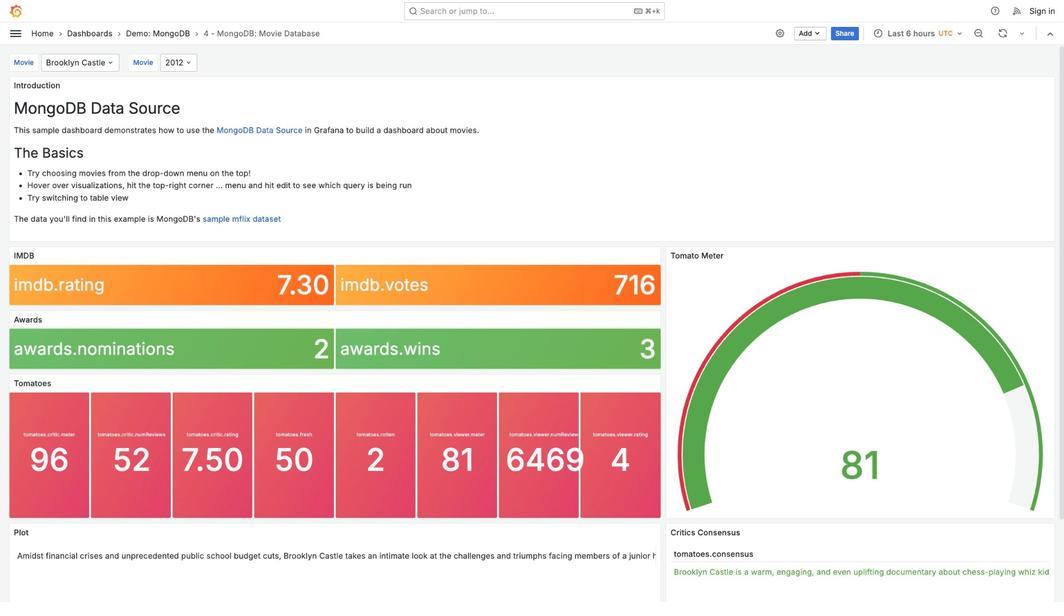 Task type: describe. For each thing, give the bounding box(es) containing it.
auto refresh turned off. choose refresh time interval image
[[1018, 29, 1027, 38]]

grafana image
[[9, 4, 22, 18]]

1 horizontal spatial cell
[[671, 563, 1050, 582]]

0 horizontal spatial cell
[[14, 546, 656, 566]]

help image
[[991, 6, 1001, 16]]

zoom out time range image
[[974, 28, 984, 38]]



Task type: locate. For each thing, give the bounding box(es) containing it.
news image
[[1013, 6, 1023, 16]]

open menu image
[[9, 27, 22, 40]]

cell
[[14, 546, 656, 566], [671, 563, 1050, 582]]

dashboard settings image
[[775, 28, 785, 38]]

refresh dashboard image
[[998, 28, 1009, 38]]



Task type: vqa. For each thing, say whether or not it's contained in the screenshot.
auto refresh turned off. choose refresh time interval image
yes



